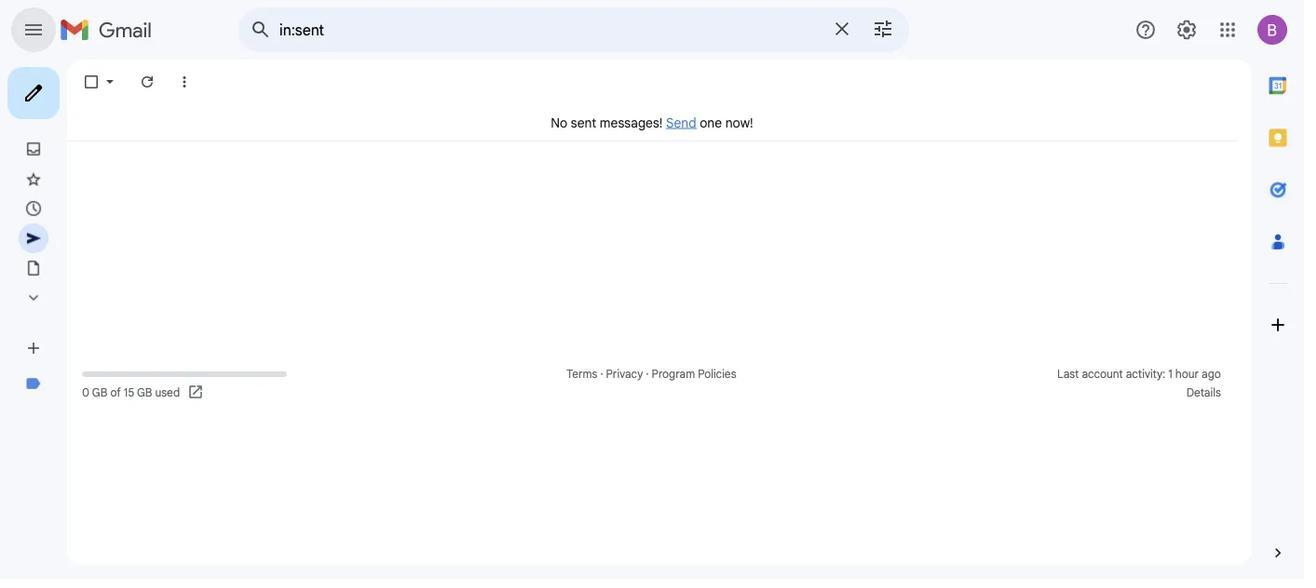 Task type: locate. For each thing, give the bounding box(es) containing it.
hour
[[1176, 368, 1199, 382]]

inbox
[[60, 141, 92, 157]]

one
[[700, 114, 722, 131]]

drafts link
[[60, 260, 96, 276]]

snoozed
[[60, 200, 112, 217]]

· right terms link
[[600, 368, 603, 382]]

None checkbox
[[82, 73, 101, 91]]

gb right 0
[[92, 386, 107, 400]]

0 horizontal spatial gb
[[92, 386, 107, 400]]

details
[[1187, 386, 1221, 400]]

policies
[[698, 368, 737, 382]]

of
[[110, 386, 121, 400]]

main menu image
[[22, 19, 45, 41]]

0 gb of 15 gb used
[[82, 386, 180, 400]]

navigation
[[0, 60, 224, 580]]

account
[[1082, 368, 1123, 382]]

0
[[82, 386, 89, 400]]

1 horizontal spatial ·
[[646, 368, 649, 382]]

tab list
[[1252, 60, 1304, 512]]

last account activity: 1 hour ago details
[[1057, 368, 1221, 400]]

last
[[1057, 368, 1079, 382]]

navigation containing inbox
[[0, 60, 224, 580]]

1 horizontal spatial gb
[[137, 386, 152, 400]]

None search field
[[239, 7, 909, 52]]

used
[[155, 386, 180, 400]]

refresh image
[[138, 73, 157, 91]]

send link
[[666, 114, 697, 131]]

settings image
[[1176, 19, 1198, 41]]

gmail image
[[60, 11, 161, 48]]

1 · from the left
[[600, 368, 603, 382]]

Search mail text field
[[280, 20, 820, 39]]

footer containing terms
[[67, 365, 1237, 403]]

label
[[60, 375, 92, 392]]

activity:
[[1126, 368, 1166, 382]]

send
[[666, 114, 697, 131]]

gb
[[92, 386, 107, 400], [137, 386, 152, 400]]

0 horizontal spatial ·
[[600, 368, 603, 382]]

footer
[[67, 365, 1237, 403]]

support image
[[1135, 19, 1157, 41]]

inbox link
[[60, 141, 92, 157]]

·
[[600, 368, 603, 382], [646, 368, 649, 382]]

2 · from the left
[[646, 368, 649, 382]]

2 gb from the left
[[137, 386, 152, 400]]

sent
[[571, 114, 597, 131]]

gb right 15
[[137, 386, 152, 400]]

· right privacy
[[646, 368, 649, 382]]



Task type: vqa. For each thing, say whether or not it's contained in the screenshot.
the leftmost IN
no



Task type: describe. For each thing, give the bounding box(es) containing it.
more image
[[175, 73, 194, 91]]

starred link
[[60, 171, 104, 187]]

details link
[[1187, 386, 1221, 400]]

no
[[551, 114, 568, 131]]

privacy link
[[606, 368, 643, 382]]

messages!
[[600, 114, 663, 131]]

follow link to manage storage image
[[187, 384, 206, 403]]

1 gb from the left
[[92, 386, 107, 400]]

snoozed link
[[60, 200, 112, 217]]

now!
[[726, 114, 753, 131]]

1
[[1169, 368, 1173, 382]]

label link
[[60, 375, 92, 392]]

ago
[[1202, 368, 1221, 382]]

starred
[[60, 171, 104, 187]]

search mail image
[[244, 13, 278, 47]]

sent link
[[60, 230, 89, 246]]

program
[[652, 368, 695, 382]]

drafts
[[60, 260, 96, 276]]

terms · privacy · program policies
[[567, 368, 737, 382]]

advanced search options image
[[865, 10, 902, 48]]

terms
[[567, 368, 598, 382]]

clear search image
[[824, 10, 861, 48]]

15
[[124, 386, 134, 400]]

program policies link
[[652, 368, 737, 382]]

sent
[[60, 230, 89, 246]]

privacy
[[606, 368, 643, 382]]

terms link
[[567, 368, 598, 382]]

no sent messages! send one now!
[[551, 114, 753, 131]]



